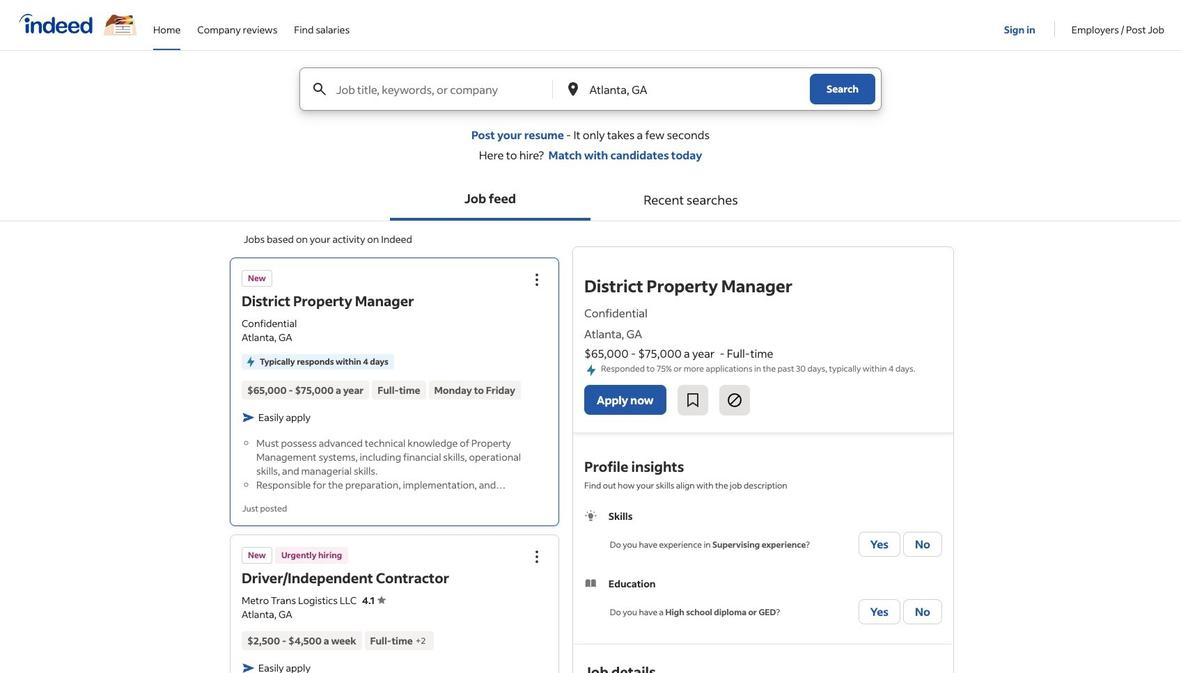 Task type: locate. For each thing, give the bounding box(es) containing it.
main content
[[0, 68, 1181, 674]]

tab list
[[0, 179, 1181, 222]]

job actions for district property manager is collapsed image
[[529, 272, 545, 288]]

None search field
[[288, 68, 893, 127]]

not interested image
[[726, 392, 743, 409]]



Task type: describe. For each thing, give the bounding box(es) containing it.
skills group
[[585, 509, 943, 560]]

search: Job title, keywords, or company text field
[[334, 68, 551, 110]]

save this job image
[[684, 392, 701, 409]]

job actions for driver/independent contractor is collapsed image
[[529, 549, 545, 566]]

education group
[[585, 577, 943, 628]]

Edit location text field
[[587, 68, 782, 110]]

celebrating black history month image
[[103, 14, 137, 36]]

4.1 out of five stars rating image
[[362, 594, 386, 607]]



Task type: vqa. For each thing, say whether or not it's contained in the screenshot.
Clear what input image
no



